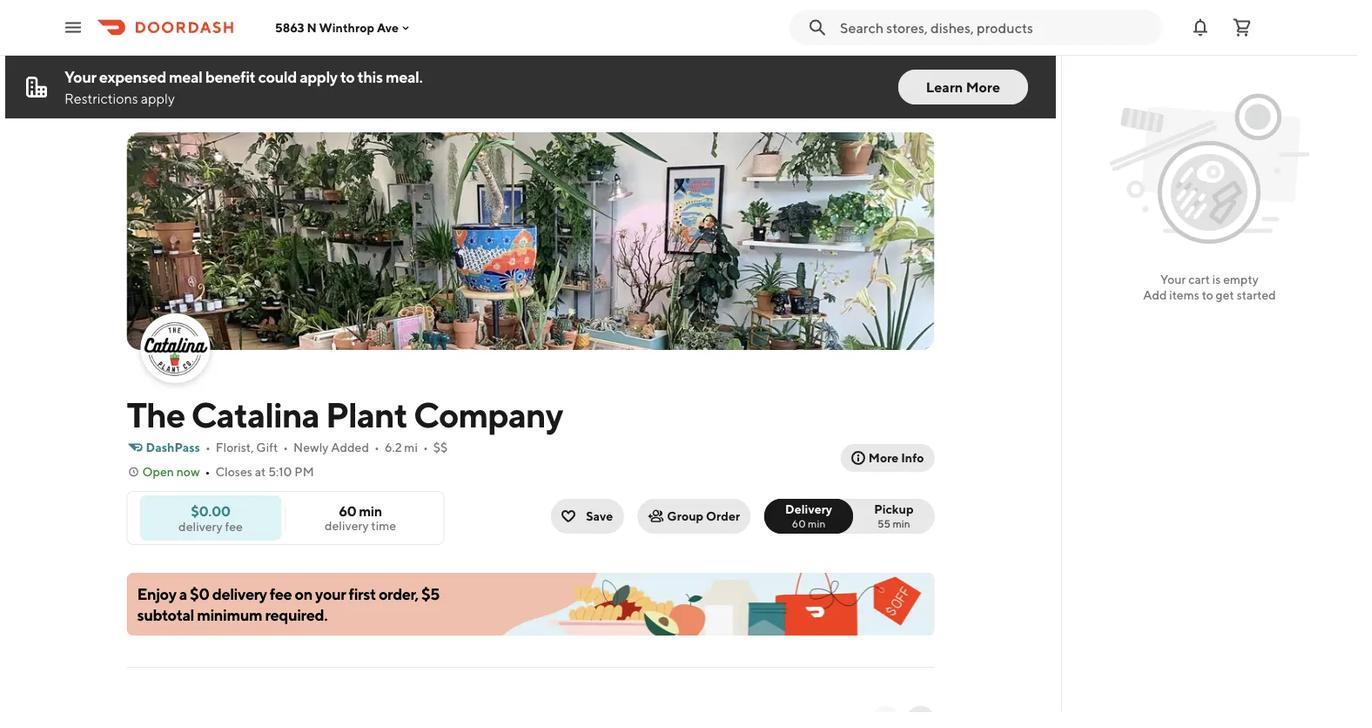 Task type: vqa. For each thing, say whether or not it's contained in the screenshot.
Empty Retail Cart image
no



Task type: describe. For each thing, give the bounding box(es) containing it.
winthrop
[[319, 20, 375, 35]]

your for expensed
[[64, 67, 96, 86]]

$$
[[434, 440, 448, 455]]

a
[[179, 584, 187, 603]]

closes
[[216, 465, 252, 479]]

get
[[1216, 288, 1235, 302]]

at
[[255, 465, 266, 479]]

mi
[[404, 440, 418, 455]]

$0
[[190, 584, 210, 603]]

your cart is empty add items to get started
[[1144, 272, 1277, 302]]

restrictions
[[64, 90, 138, 107]]

5:10
[[268, 465, 292, 479]]

your for cart
[[1161, 272, 1187, 287]]

save button
[[551, 499, 624, 534]]

1 horizontal spatial more
[[966, 79, 1001, 95]]

learn more
[[926, 79, 1001, 95]]

6.2
[[385, 440, 402, 455]]

0 horizontal spatial more
[[869, 451, 899, 465]]

ave
[[377, 20, 399, 35]]

is
[[1213, 272, 1221, 287]]

this
[[358, 67, 383, 86]]

pickup 55 min
[[875, 502, 914, 530]]

group
[[667, 509, 704, 523]]

0 vertical spatial apply
[[300, 67, 338, 86]]

5863 n winthrop ave
[[275, 20, 399, 35]]

plant
[[326, 394, 407, 435]]

on
[[295, 584, 313, 603]]

gift
[[256, 440, 278, 455]]

0 items, open order cart image
[[1232, 17, 1253, 38]]

order
[[706, 509, 740, 523]]

newly
[[294, 440, 329, 455]]

• newly added • 6.2 mi • $$
[[283, 440, 448, 455]]

$5
[[421, 584, 440, 603]]

delivery inside enjoy a $0 delivery fee on your first order, $5 subtotal minimum required.
[[212, 584, 267, 603]]

• closes at 5:10 pm
[[205, 465, 314, 479]]

open menu image
[[63, 17, 84, 38]]

group order button
[[638, 499, 751, 534]]

min for delivery
[[808, 517, 826, 530]]

1 vertical spatial apply
[[141, 90, 175, 107]]

• left 6.2
[[374, 440, 380, 455]]

required.
[[265, 605, 328, 624]]

info
[[902, 451, 924, 465]]

pickup
[[875, 502, 914, 516]]

more info button
[[841, 444, 935, 472]]

open now
[[142, 465, 200, 479]]

delivery inside the "$0.00 delivery fee"
[[179, 519, 223, 533]]

started
[[1237, 288, 1277, 302]]

n
[[307, 20, 317, 35]]

55
[[878, 517, 891, 530]]

Store search: begin typing to search for stores available on DoorDash text field
[[840, 18, 1152, 37]]

$0.00 delivery fee
[[179, 503, 243, 533]]

order methods option group
[[765, 499, 935, 534]]

• right "gift"
[[283, 440, 288, 455]]

more info
[[869, 451, 924, 465]]

company
[[414, 394, 563, 435]]

to for items
[[1202, 288, 1214, 302]]

• left florist,
[[205, 440, 211, 455]]

meal.
[[386, 67, 423, 86]]

order,
[[379, 584, 419, 603]]

your
[[315, 584, 346, 603]]

catalina
[[191, 394, 320, 435]]

fee inside enjoy a $0 delivery fee on your first order, $5 subtotal minimum required.
[[270, 584, 292, 603]]

subtotal
[[137, 605, 194, 624]]

60 inside 60 min delivery time
[[339, 503, 357, 519]]

• right mi
[[423, 440, 428, 455]]



Task type: locate. For each thing, give the bounding box(es) containing it.
0 horizontal spatial your
[[64, 67, 96, 86]]

1 vertical spatial your
[[1161, 272, 1187, 287]]

more right 'learn' on the right of page
[[966, 79, 1001, 95]]

fee left on
[[270, 584, 292, 603]]

to left the this
[[340, 67, 355, 86]]

more left info
[[869, 451, 899, 465]]

1 horizontal spatial min
[[808, 517, 826, 530]]

min down pickup
[[893, 517, 911, 530]]

the
[[127, 394, 185, 435]]

1 vertical spatial more
[[869, 451, 899, 465]]

fee inside the "$0.00 delivery fee"
[[225, 519, 243, 533]]

none radio containing delivery
[[765, 499, 854, 534]]

None radio
[[843, 499, 935, 534]]

delivery left time
[[325, 519, 369, 533]]

delivery
[[786, 502, 833, 516]]

min inside 60 min delivery time
[[359, 503, 382, 519]]

apply right could
[[300, 67, 338, 86]]

60 down delivery
[[792, 517, 806, 530]]

more
[[966, 79, 1001, 95], [869, 451, 899, 465]]

min for pickup
[[893, 517, 911, 530]]

None radio
[[765, 499, 854, 534]]

pm
[[295, 465, 314, 479]]

group order
[[667, 509, 740, 523]]

fee down closes
[[225, 519, 243, 533]]

learn
[[926, 79, 964, 95]]

1 vertical spatial to
[[1202, 288, 1214, 302]]

min
[[359, 503, 382, 519], [808, 517, 826, 530], [893, 517, 911, 530]]

empty
[[1224, 272, 1259, 287]]

1 horizontal spatial your
[[1161, 272, 1187, 287]]

now
[[177, 465, 200, 479]]

to left get
[[1202, 288, 1214, 302]]

your expensed meal benefit could apply to this meal. restrictions apply
[[64, 67, 423, 107]]

0 vertical spatial more
[[966, 79, 1001, 95]]

apply down expensed
[[141, 90, 175, 107]]

your up items
[[1161, 272, 1187, 287]]

0 vertical spatial to
[[340, 67, 355, 86]]

notification bell image
[[1191, 17, 1211, 38]]

items
[[1170, 288, 1200, 302]]

0 horizontal spatial apply
[[141, 90, 175, 107]]

60 left time
[[339, 503, 357, 519]]

the catalina plant company
[[127, 394, 563, 435]]

benefit
[[205, 67, 255, 86]]

could
[[258, 67, 297, 86]]

2 horizontal spatial min
[[893, 517, 911, 530]]

open
[[142, 465, 174, 479]]

0 vertical spatial your
[[64, 67, 96, 86]]

$0.00
[[191, 503, 231, 519]]

your inside your expensed meal benefit could apply to this meal. restrictions apply
[[64, 67, 96, 86]]

delivery down now
[[179, 519, 223, 533]]

your up restrictions at the left top
[[64, 67, 96, 86]]

0 horizontal spatial to
[[340, 67, 355, 86]]

•
[[205, 440, 211, 455], [283, 440, 288, 455], [374, 440, 380, 455], [423, 440, 428, 455], [205, 465, 210, 479]]

min down delivery
[[808, 517, 826, 530]]

1 horizontal spatial 60
[[792, 517, 806, 530]]

none radio containing pickup
[[843, 499, 935, 534]]

to inside your cart is empty add items to get started
[[1202, 288, 1214, 302]]

5863
[[275, 20, 304, 35]]

min down • newly added • 6.2 mi • $$
[[359, 503, 382, 519]]

learn more button
[[899, 70, 1029, 105]]

to
[[340, 67, 355, 86], [1202, 288, 1214, 302]]

1 horizontal spatial fee
[[270, 584, 292, 603]]

minimum
[[197, 605, 262, 624]]

florist, gift
[[216, 440, 278, 455]]

apply
[[300, 67, 338, 86], [141, 90, 175, 107]]

5863 n winthrop ave button
[[275, 20, 413, 35]]

add
[[1144, 288, 1167, 302]]

added
[[331, 440, 369, 455]]

0 vertical spatial fee
[[225, 519, 243, 533]]

your inside your cart is empty add items to get started
[[1161, 272, 1187, 287]]

0 horizontal spatial min
[[359, 503, 382, 519]]

1 horizontal spatial to
[[1202, 288, 1214, 302]]

0 horizontal spatial fee
[[225, 519, 243, 533]]

60 inside delivery 60 min
[[792, 517, 806, 530]]

0 horizontal spatial 60
[[339, 503, 357, 519]]

60 min delivery time
[[325, 503, 396, 533]]

the catalina plant company image
[[127, 132, 935, 350], [142, 315, 209, 381]]

save
[[586, 509, 613, 523]]

min inside pickup 55 min
[[893, 517, 911, 530]]

meal
[[169, 67, 203, 86]]

florist,
[[216, 440, 254, 455]]

fee
[[225, 519, 243, 533], [270, 584, 292, 603]]

delivery inside 60 min delivery time
[[325, 519, 369, 533]]

1 vertical spatial fee
[[270, 584, 292, 603]]

delivery
[[325, 519, 369, 533], [179, 519, 223, 533], [212, 584, 267, 603]]

1 horizontal spatial apply
[[300, 67, 338, 86]]

to for apply
[[340, 67, 355, 86]]

• right now
[[205, 465, 210, 479]]

cart
[[1189, 272, 1211, 287]]

delivery up minimum
[[212, 584, 267, 603]]

delivery 60 min
[[786, 502, 833, 530]]

enjoy a $0 delivery fee on your first order, $5 subtotal minimum required.
[[137, 584, 440, 624]]

your
[[64, 67, 96, 86], [1161, 272, 1187, 287]]

60
[[339, 503, 357, 519], [792, 517, 806, 530]]

dashpass •
[[146, 440, 211, 455]]

time
[[371, 519, 396, 533]]

dashpass
[[146, 440, 200, 455]]

enjoy
[[137, 584, 176, 603]]

expensed
[[99, 67, 166, 86]]

min inside delivery 60 min
[[808, 517, 826, 530]]

to inside your expensed meal benefit could apply to this meal. restrictions apply
[[340, 67, 355, 86]]

first
[[349, 584, 376, 603]]



